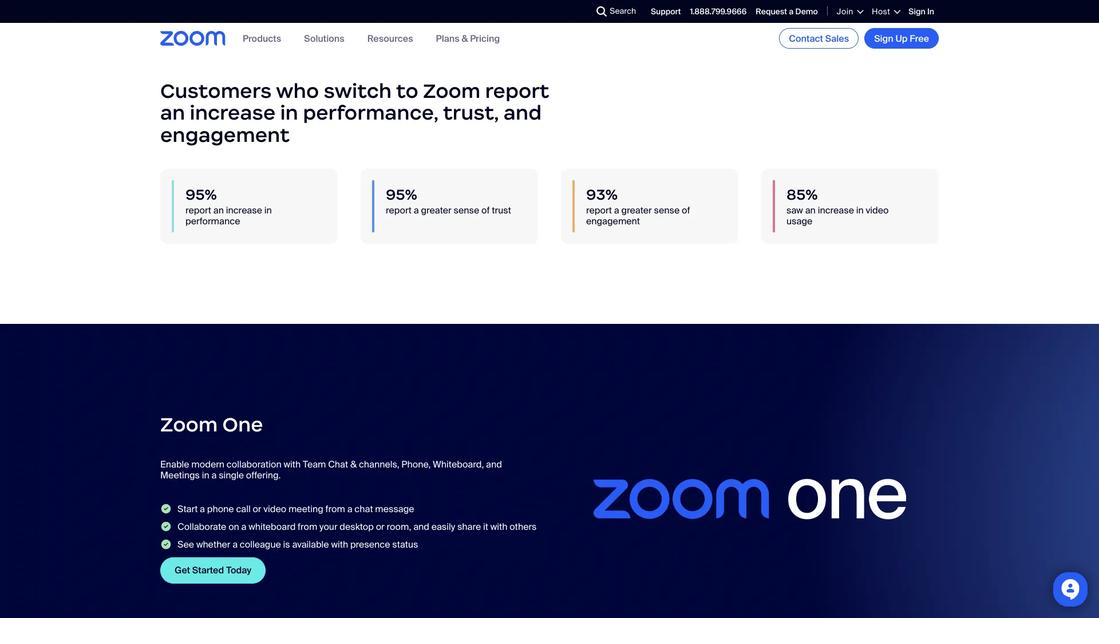 Task type: vqa. For each thing, say whether or not it's contained in the screenshot.


Task type: describe. For each thing, give the bounding box(es) containing it.
products
[[243, 32, 281, 44]]

of for 93%
[[682, 204, 690, 216]]

in
[[927, 6, 934, 17]]

to
[[396, 78, 418, 103]]

who
[[276, 78, 319, 103]]

trust,
[[443, 100, 499, 125]]

get started today
[[175, 565, 251, 577]]

request a demo
[[756, 6, 818, 17]]

switch
[[324, 78, 392, 103]]

enable modern collaboration with team chat & channels, phone, whiteboard, and meetings in a single offering.
[[160, 459, 502, 482]]

demo
[[795, 6, 818, 17]]

phone,
[[401, 459, 431, 471]]

colleague
[[240, 539, 281, 551]]

1 vertical spatial from
[[298, 521, 317, 533]]

message
[[375, 504, 414, 516]]

greater for 93%
[[621, 204, 652, 216]]

85% saw an increase in video usage
[[787, 185, 889, 227]]

request a demo link
[[756, 6, 818, 17]]

host
[[872, 6, 890, 17]]

offering.
[[246, 470, 281, 482]]

sign up free
[[874, 32, 929, 44]]

sales
[[825, 32, 849, 44]]

usage
[[787, 215, 812, 227]]

support link
[[651, 6, 681, 17]]

in inside 85% saw an increase in video usage
[[856, 204, 864, 216]]

saw
[[787, 204, 803, 216]]

zoom one
[[160, 413, 263, 438]]

engagement inside the 93% report a greater sense of engagement
[[586, 215, 640, 227]]

collaborate
[[177, 521, 226, 533]]

one
[[222, 413, 263, 438]]

increase for 85%
[[818, 204, 854, 216]]

meeting
[[288, 504, 323, 516]]

1 horizontal spatial or
[[376, 521, 385, 533]]

95% report a greater sense of trust
[[386, 185, 511, 216]]

85%
[[787, 185, 818, 204]]

join
[[837, 6, 853, 17]]

enable
[[160, 459, 189, 471]]

& inside enable modern collaboration with team chat & channels, phone, whiteboard, and meetings in a single offering.
[[350, 459, 357, 471]]

team
[[303, 459, 326, 471]]

see
[[177, 539, 194, 551]]

and inside customers who switch to zoom report an increase in performance, trust, and engagement
[[504, 100, 542, 125]]

contact sales
[[789, 32, 849, 44]]

93% report a greater sense of engagement
[[586, 185, 690, 227]]

of for 95%
[[481, 204, 490, 216]]

zoom inside customers who switch to zoom report an increase in performance, trust, and engagement
[[423, 78, 480, 103]]

single
[[219, 470, 244, 482]]

a inside enable modern collaboration with team chat & channels, phone, whiteboard, and meetings in a single offering.
[[211, 470, 217, 482]]

on
[[228, 521, 239, 533]]

in inside 95% report an increase in performance
[[264, 204, 272, 216]]

join button
[[837, 6, 863, 17]]

started
[[192, 565, 224, 577]]

plans
[[436, 32, 459, 44]]

95% report an increase in performance
[[185, 185, 272, 227]]

sense for 93%
[[654, 204, 680, 216]]

whether
[[196, 539, 230, 551]]

status
[[392, 539, 418, 551]]

host button
[[872, 6, 899, 17]]

0 horizontal spatial and
[[413, 521, 429, 533]]

sign in link
[[909, 6, 934, 17]]

whiteboard,
[[433, 459, 484, 471]]

customers who switch to zoom report an increase in performance, trust, and engagement
[[160, 78, 549, 147]]

zoom logo image
[[160, 31, 226, 46]]

start
[[177, 504, 198, 516]]

trust
[[492, 204, 511, 216]]

resources
[[367, 32, 413, 44]]

0 vertical spatial from
[[325, 504, 345, 516]]

plans & pricing
[[436, 32, 500, 44]]

is
[[283, 539, 290, 551]]

customers
[[160, 78, 272, 103]]

report for 95% report an increase in performance
[[185, 204, 211, 216]]

sense for 95%
[[454, 204, 479, 216]]

sign up free link
[[864, 28, 939, 49]]

resources button
[[367, 32, 413, 44]]

modern
[[191, 459, 224, 471]]

it
[[483, 521, 488, 533]]

collaborate on a whiteboard from your desktop or room, and easily share it with others
[[177, 521, 537, 533]]

0 vertical spatial or
[[253, 504, 261, 516]]

chat
[[328, 459, 348, 471]]

up
[[895, 32, 908, 44]]



Task type: locate. For each thing, give the bounding box(es) containing it.
engagement
[[160, 122, 290, 147], [586, 215, 640, 227]]

zoom up enable
[[160, 413, 218, 438]]

an inside 95% report an increase in performance
[[213, 204, 224, 216]]

sense
[[454, 204, 479, 216], [654, 204, 680, 216]]

1 95% from the left
[[185, 185, 217, 204]]

chat
[[355, 504, 373, 516]]

channels,
[[359, 459, 399, 471]]

pricing
[[470, 32, 500, 44]]

and inside enable modern collaboration with team chat & channels, phone, whiteboard, and meetings in a single offering.
[[486, 459, 502, 471]]

1.888.799.9666
[[690, 6, 747, 17]]

sign for sign in
[[909, 6, 925, 17]]

0 horizontal spatial of
[[481, 204, 490, 216]]

others
[[510, 521, 537, 533]]

share
[[457, 521, 481, 533]]

report inside 95% report an increase in performance
[[185, 204, 211, 216]]

sense inside the 95% report a greater sense of trust
[[454, 204, 479, 216]]

increase inside customers who switch to zoom report an increase in performance, trust, and engagement
[[190, 100, 275, 125]]

contact
[[789, 32, 823, 44]]

video inside 85% saw an increase in video usage
[[866, 204, 889, 216]]

and right whiteboard,
[[486, 459, 502, 471]]

2 vertical spatial with
[[331, 539, 348, 551]]

sense inside the 93% report a greater sense of engagement
[[654, 204, 680, 216]]

0 horizontal spatial zoom
[[160, 413, 218, 438]]

a inside the 95% report a greater sense of trust
[[414, 204, 419, 216]]

available
[[292, 539, 329, 551]]

0 horizontal spatial sense
[[454, 204, 479, 216]]

an inside customers who switch to zoom report an increase in performance, trust, and engagement
[[160, 100, 185, 125]]

presence
[[350, 539, 390, 551]]

0 vertical spatial sign
[[909, 6, 925, 17]]

93%
[[586, 185, 618, 204]]

with right the it
[[490, 521, 507, 533]]

an for 85%
[[805, 204, 816, 216]]

0 horizontal spatial &
[[350, 459, 357, 471]]

of inside the 95% report a greater sense of trust
[[481, 204, 490, 216]]

1 horizontal spatial sense
[[654, 204, 680, 216]]

collaboration
[[227, 459, 281, 471]]

& right plans
[[462, 32, 468, 44]]

or left room,
[[376, 521, 385, 533]]

None search field
[[555, 2, 599, 21]]

greater
[[421, 204, 452, 216], [621, 204, 652, 216]]

desktop
[[340, 521, 374, 533]]

of
[[481, 204, 490, 216], [682, 204, 690, 216]]

0 horizontal spatial with
[[284, 459, 301, 471]]

or
[[253, 504, 261, 516], [376, 521, 385, 533]]

phone
[[207, 504, 234, 516]]

1 horizontal spatial video
[[866, 204, 889, 216]]

& right chat
[[350, 459, 357, 471]]

0 vertical spatial &
[[462, 32, 468, 44]]

get
[[175, 565, 190, 577]]

video for 85%
[[866, 204, 889, 216]]

performance,
[[303, 100, 439, 125]]

an for 95%
[[213, 204, 224, 216]]

0 vertical spatial video
[[866, 204, 889, 216]]

from down meeting
[[298, 521, 317, 533]]

meetings
[[160, 470, 200, 482]]

1 sense from the left
[[454, 204, 479, 216]]

sign left up at the right
[[874, 32, 893, 44]]

and left the easily
[[413, 521, 429, 533]]

or right call on the bottom of page
[[253, 504, 261, 516]]

your
[[319, 521, 337, 533]]

0 horizontal spatial 95%
[[185, 185, 217, 204]]

search
[[610, 6, 636, 16]]

0 vertical spatial zoom
[[423, 78, 480, 103]]

performance
[[185, 215, 240, 227]]

0 horizontal spatial from
[[298, 521, 317, 533]]

see whether a colleague is available with presence status
[[177, 539, 418, 551]]

search image
[[597, 6, 607, 17], [597, 6, 607, 17]]

1 vertical spatial with
[[490, 521, 507, 533]]

with
[[284, 459, 301, 471], [490, 521, 507, 533], [331, 539, 348, 551]]

1 horizontal spatial and
[[486, 459, 502, 471]]

report inside the 93% report a greater sense of engagement
[[586, 204, 612, 216]]

get started today link
[[160, 558, 266, 584]]

95% for 95% report a greater sense of trust
[[386, 185, 417, 204]]

greater inside the 95% report a greater sense of trust
[[421, 204, 452, 216]]

0 vertical spatial engagement
[[160, 122, 290, 147]]

solutions
[[304, 32, 344, 44]]

2 horizontal spatial an
[[805, 204, 816, 216]]

1 horizontal spatial zoom
[[423, 78, 480, 103]]

1 horizontal spatial 95%
[[386, 185, 417, 204]]

products button
[[243, 32, 281, 44]]

zoom one logo image
[[561, 393, 939, 605]]

95% for 95% report an increase in performance
[[185, 185, 217, 204]]

contact sales link
[[779, 28, 859, 49]]

1 vertical spatial &
[[350, 459, 357, 471]]

today
[[226, 565, 251, 577]]

1 greater from the left
[[421, 204, 452, 216]]

solutions button
[[304, 32, 344, 44]]

zoom
[[423, 78, 480, 103], [160, 413, 218, 438]]

report for 95% report a greater sense of trust
[[386, 204, 412, 216]]

0 horizontal spatial video
[[263, 504, 286, 516]]

start a phone call or video meeting from a chat message
[[177, 504, 414, 516]]

0 vertical spatial with
[[284, 459, 301, 471]]

report inside customers who switch to zoom report an increase in performance, trust, and engagement
[[485, 78, 549, 103]]

zoom right to
[[423, 78, 480, 103]]

engagement inside customers who switch to zoom report an increase in performance, trust, and engagement
[[160, 122, 290, 147]]

from up your
[[325, 504, 345, 516]]

and
[[504, 100, 542, 125], [486, 459, 502, 471], [413, 521, 429, 533]]

1 horizontal spatial from
[[325, 504, 345, 516]]

1 horizontal spatial sign
[[909, 6, 925, 17]]

1 horizontal spatial an
[[213, 204, 224, 216]]

0 horizontal spatial greater
[[421, 204, 452, 216]]

with inside enable modern collaboration with team chat & channels, phone, whiteboard, and meetings in a single offering.
[[284, 459, 301, 471]]

room,
[[387, 521, 411, 533]]

a inside the 93% report a greater sense of engagement
[[614, 204, 619, 216]]

2 95% from the left
[[386, 185, 417, 204]]

1 vertical spatial sign
[[874, 32, 893, 44]]

sign for sign up free
[[874, 32, 893, 44]]

0 horizontal spatial engagement
[[160, 122, 290, 147]]

request
[[756, 6, 787, 17]]

&
[[462, 32, 468, 44], [350, 459, 357, 471]]

increase
[[190, 100, 275, 125], [226, 204, 262, 216], [818, 204, 854, 216]]

increase inside 95% report an increase in performance
[[226, 204, 262, 216]]

2 of from the left
[[682, 204, 690, 216]]

an inside 85% saw an increase in video usage
[[805, 204, 816, 216]]

in
[[280, 100, 298, 125], [264, 204, 272, 216], [856, 204, 864, 216], [202, 470, 209, 482]]

1 horizontal spatial of
[[682, 204, 690, 216]]

engagement down 93% at the right top of page
[[586, 215, 640, 227]]

1 vertical spatial and
[[486, 459, 502, 471]]

sign in
[[909, 6, 934, 17]]

easily
[[431, 521, 455, 533]]

0 horizontal spatial an
[[160, 100, 185, 125]]

1 vertical spatial engagement
[[586, 215, 640, 227]]

2 horizontal spatial and
[[504, 100, 542, 125]]

2 vertical spatial and
[[413, 521, 429, 533]]

engagement down customers
[[160, 122, 290, 147]]

1 horizontal spatial &
[[462, 32, 468, 44]]

1 horizontal spatial engagement
[[586, 215, 640, 227]]

increase for 95%
[[226, 204, 262, 216]]

1 horizontal spatial with
[[331, 539, 348, 551]]

an
[[160, 100, 185, 125], [213, 204, 224, 216], [805, 204, 816, 216]]

1 vertical spatial video
[[263, 504, 286, 516]]

1 horizontal spatial greater
[[621, 204, 652, 216]]

95% inside 95% report an increase in performance
[[185, 185, 217, 204]]

1.888.799.9666 link
[[690, 6, 747, 17]]

support
[[651, 6, 681, 17]]

with down your
[[331, 539, 348, 551]]

greater inside the 93% report a greater sense of engagement
[[621, 204, 652, 216]]

0 horizontal spatial or
[[253, 504, 261, 516]]

in inside enable modern collaboration with team chat & channels, phone, whiteboard, and meetings in a single offering.
[[202, 470, 209, 482]]

2 sense from the left
[[654, 204, 680, 216]]

and right trust,
[[504, 100, 542, 125]]

whiteboard
[[249, 521, 296, 533]]

in inside customers who switch to zoom report an increase in performance, trust, and engagement
[[280, 100, 298, 125]]

free
[[910, 32, 929, 44]]

call
[[236, 504, 251, 516]]

with left team
[[284, 459, 301, 471]]

from
[[325, 504, 345, 516], [298, 521, 317, 533]]

report
[[485, 78, 549, 103], [185, 204, 211, 216], [386, 204, 412, 216], [586, 204, 612, 216]]

1 vertical spatial or
[[376, 521, 385, 533]]

0 horizontal spatial sign
[[874, 32, 893, 44]]

plans & pricing link
[[436, 32, 500, 44]]

2 greater from the left
[[621, 204, 652, 216]]

a
[[789, 6, 794, 17], [414, 204, 419, 216], [614, 204, 619, 216], [211, 470, 217, 482], [200, 504, 205, 516], [347, 504, 352, 516], [241, 521, 246, 533], [232, 539, 238, 551]]

greater for 95%
[[421, 204, 452, 216]]

increase inside 85% saw an increase in video usage
[[818, 204, 854, 216]]

1 vertical spatial zoom
[[160, 413, 218, 438]]

0 vertical spatial and
[[504, 100, 542, 125]]

2 horizontal spatial with
[[490, 521, 507, 533]]

video for start
[[263, 504, 286, 516]]

of inside the 93% report a greater sense of engagement
[[682, 204, 690, 216]]

95%
[[185, 185, 217, 204], [386, 185, 417, 204]]

1 of from the left
[[481, 204, 490, 216]]

95% inside the 95% report a greater sense of trust
[[386, 185, 417, 204]]

sign left in
[[909, 6, 925, 17]]

report inside the 95% report a greater sense of trust
[[386, 204, 412, 216]]

sign
[[909, 6, 925, 17], [874, 32, 893, 44]]

video
[[866, 204, 889, 216], [263, 504, 286, 516]]

report for 93% report a greater sense of engagement
[[586, 204, 612, 216]]



